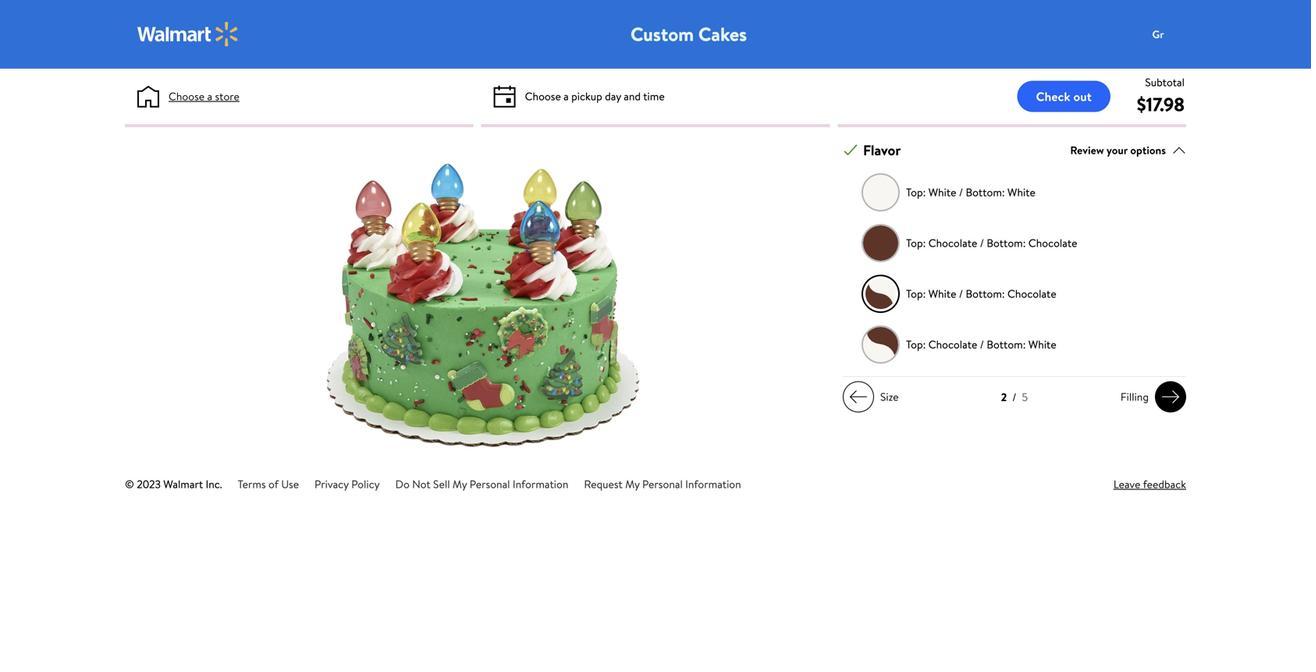 Task type: describe. For each thing, give the bounding box(es) containing it.
2 personal from the left
[[643, 477, 683, 492]]

store
[[215, 89, 240, 104]]

back to walmart.com image
[[137, 22, 239, 47]]

request my personal information
[[584, 477, 742, 492]]

gr
[[1153, 26, 1165, 42]]

top: chocolate / bottom: white
[[907, 337, 1057, 352]]

choose for choose a pickup day and time
[[525, 89, 561, 104]]

5
[[1023, 390, 1028, 405]]

choose a store
[[169, 89, 240, 104]]

custom
[[631, 21, 694, 47]]

2 information from the left
[[686, 477, 742, 492]]

top: white / bottom: chocolate
[[907, 286, 1057, 302]]

top: for top: white / bottom: white
[[907, 185, 926, 200]]

/ for top: white / bottom: white
[[960, 185, 964, 200]]

/ for top: white / bottom: chocolate
[[960, 286, 964, 302]]

check
[[1037, 88, 1071, 105]]

out
[[1074, 88, 1092, 105]]

privacy
[[315, 477, 349, 492]]

2 / 5
[[1002, 390, 1028, 405]]

top: for top: chocolate / bottom: chocolate
[[907, 236, 926, 251]]

leave feedback button
[[1114, 476, 1187, 493]]

top: for top: white / bottom: chocolate
[[907, 286, 926, 302]]

walmart
[[163, 477, 203, 492]]

custom cakes
[[631, 21, 747, 47]]

gr button
[[1143, 19, 1206, 50]]

time
[[644, 89, 665, 104]]

up arrow image
[[1173, 143, 1187, 157]]

top: white / bottom: white
[[907, 185, 1036, 200]]

leave
[[1114, 477, 1141, 492]]

/ right 2
[[1013, 390, 1017, 405]]

feedback
[[1144, 477, 1187, 492]]

review your options
[[1071, 143, 1167, 158]]

leave feedback
[[1114, 477, 1187, 492]]

choose for choose a store
[[169, 89, 205, 104]]

a for store
[[207, 89, 212, 104]]

bottom: for top: white / bottom: white
[[966, 185, 1005, 200]]

bottom: for top: white / bottom: chocolate
[[966, 286, 1005, 302]]

size
[[881, 389, 899, 405]]

top: chocolate / bottom: chocolate
[[907, 236, 1078, 251]]

do
[[396, 477, 410, 492]]

check out
[[1037, 88, 1092, 105]]

a for pickup
[[564, 89, 569, 104]]

review your options link
[[1071, 140, 1187, 161]]

day
[[605, 89, 621, 104]]

do not sell my personal information
[[396, 477, 569, 492]]

choose a pickup day and time
[[525, 89, 665, 104]]

icon for continue arrow image inside filling link
[[1162, 388, 1181, 407]]

2 my from the left
[[626, 477, 640, 492]]



Task type: locate. For each thing, give the bounding box(es) containing it.
privacy policy link
[[315, 477, 380, 492]]

1 horizontal spatial choose
[[525, 89, 561, 104]]

1 choose from the left
[[169, 89, 205, 104]]

white
[[929, 185, 957, 200], [1008, 185, 1036, 200], [929, 286, 957, 302], [1029, 337, 1057, 352]]

a left pickup
[[564, 89, 569, 104]]

icon for continue arrow image left "size"
[[850, 388, 868, 407]]

my
[[453, 477, 467, 492], [626, 477, 640, 492]]

not
[[412, 477, 431, 492]]

1 horizontal spatial icon for continue arrow image
[[1162, 388, 1181, 407]]

0 horizontal spatial a
[[207, 89, 212, 104]]

1 a from the left
[[207, 89, 212, 104]]

your
[[1107, 143, 1128, 158]]

/ up top: chocolate / bottom: chocolate
[[960, 185, 964, 200]]

personal right sell
[[470, 477, 510, 492]]

top:
[[907, 185, 926, 200], [907, 236, 926, 251], [907, 286, 926, 302], [907, 337, 926, 352]]

terms of use
[[238, 477, 299, 492]]

policy
[[352, 477, 380, 492]]

2 choose from the left
[[525, 89, 561, 104]]

0 horizontal spatial choose
[[169, 89, 205, 104]]

my right request
[[626, 477, 640, 492]]

1 icon for continue arrow image from the left
[[850, 388, 868, 407]]

filling
[[1121, 389, 1149, 405]]

flavor
[[864, 141, 901, 160]]

1 horizontal spatial a
[[564, 89, 569, 104]]

1 horizontal spatial personal
[[643, 477, 683, 492]]

/ up top: white / bottom: chocolate
[[980, 236, 985, 251]]

use
[[281, 477, 299, 492]]

review your options element
[[1071, 142, 1167, 159]]

1 personal from the left
[[470, 477, 510, 492]]

1 top: from the top
[[907, 185, 926, 200]]

terms
[[238, 477, 266, 492]]

choose
[[169, 89, 205, 104], [525, 89, 561, 104]]

choose a store link
[[169, 88, 240, 105]]

personal
[[470, 477, 510, 492], [643, 477, 683, 492]]

1 my from the left
[[453, 477, 467, 492]]

1 horizontal spatial information
[[686, 477, 742, 492]]

icon for continue arrow image inside size link
[[850, 388, 868, 407]]

of
[[269, 477, 279, 492]]

bottom: up top: white / bottom: chocolate
[[987, 236, 1026, 251]]

2023
[[137, 477, 161, 492]]

4 top: from the top
[[907, 337, 926, 352]]

$17.98
[[1137, 91, 1185, 118]]

information
[[513, 477, 569, 492], [686, 477, 742, 492]]

a
[[207, 89, 212, 104], [564, 89, 569, 104]]

bottom: up the top: chocolate / bottom: white
[[966, 286, 1005, 302]]

request my personal information link
[[584, 477, 742, 492]]

chocolate
[[929, 236, 978, 251], [1029, 236, 1078, 251], [1008, 286, 1057, 302], [929, 337, 978, 352]]

do not sell my personal information link
[[396, 477, 569, 492]]

©
[[125, 477, 134, 492]]

0 horizontal spatial personal
[[470, 477, 510, 492]]

inc.
[[206, 477, 222, 492]]

2 icon for continue arrow image from the left
[[1162, 388, 1181, 407]]

bottom:
[[966, 185, 1005, 200], [987, 236, 1026, 251], [966, 286, 1005, 302], [987, 337, 1026, 352]]

bottom: up top: chocolate / bottom: chocolate
[[966, 185, 1005, 200]]

choose left store at the top left
[[169, 89, 205, 104]]

2
[[1002, 390, 1007, 405]]

/ for top: chocolate / bottom: white
[[980, 337, 985, 352]]

pickup
[[572, 89, 603, 104]]

check out button
[[1018, 81, 1111, 112]]

cakes
[[699, 21, 747, 47]]

© 2023 walmart inc.
[[125, 477, 222, 492]]

/ down top: white / bottom: chocolate
[[980, 337, 985, 352]]

2 top: from the top
[[907, 236, 926, 251]]

and
[[624, 89, 641, 104]]

subtotal $17.98
[[1137, 75, 1185, 118]]

/
[[960, 185, 964, 200], [980, 236, 985, 251], [960, 286, 964, 302], [980, 337, 985, 352], [1013, 390, 1017, 405]]

personal right request
[[643, 477, 683, 492]]

bottom: for top: chocolate / bottom: white
[[987, 337, 1026, 352]]

request
[[584, 477, 623, 492]]

/ up the top: chocolate / bottom: white
[[960, 286, 964, 302]]

size link
[[843, 382, 905, 413]]

privacy policy
[[315, 477, 380, 492]]

filling link
[[1115, 382, 1187, 413]]

icon for continue arrow image right filling
[[1162, 388, 1181, 407]]

bottom: up 2
[[987, 337, 1026, 352]]

review
[[1071, 143, 1105, 158]]

0 horizontal spatial my
[[453, 477, 467, 492]]

bottom: for top: chocolate / bottom: chocolate
[[987, 236, 1026, 251]]

subtotal
[[1146, 75, 1185, 90]]

3 top: from the top
[[907, 286, 926, 302]]

a inside choose a store link
[[207, 89, 212, 104]]

/ for top: chocolate / bottom: chocolate
[[980, 236, 985, 251]]

0 horizontal spatial icon for continue arrow image
[[850, 388, 868, 407]]

1 horizontal spatial my
[[626, 477, 640, 492]]

2 a from the left
[[564, 89, 569, 104]]

top: for top: chocolate / bottom: white
[[907, 337, 926, 352]]

1 information from the left
[[513, 477, 569, 492]]

ok image
[[844, 143, 858, 157]]

my right sell
[[453, 477, 467, 492]]

sell
[[433, 477, 450, 492]]

options
[[1131, 143, 1167, 158]]

choose left pickup
[[525, 89, 561, 104]]

icon for continue arrow image
[[850, 388, 868, 407], [1162, 388, 1181, 407]]

terms of use link
[[238, 477, 299, 492]]

a left store at the top left
[[207, 89, 212, 104]]

0 horizontal spatial information
[[513, 477, 569, 492]]



Task type: vqa. For each thing, say whether or not it's contained in the screenshot.
topmost How
no



